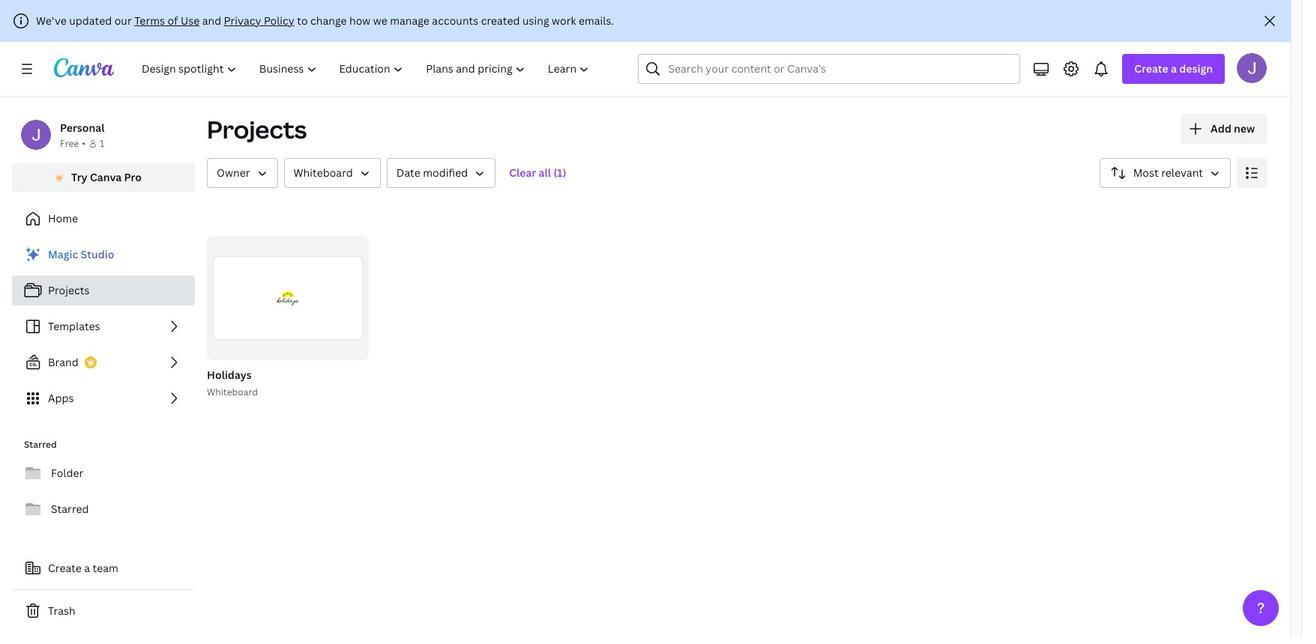Task type: locate. For each thing, give the bounding box(es) containing it.
modified
[[423, 166, 468, 180]]

0 horizontal spatial whiteboard
[[207, 386, 258, 399]]

0 vertical spatial a
[[1171, 61, 1177, 76]]

1 vertical spatial create
[[48, 562, 82, 576]]

we've
[[36, 13, 67, 28]]

folder
[[51, 466, 83, 481]]

emails.
[[579, 13, 614, 28]]

whiteboard
[[294, 166, 353, 180], [207, 386, 258, 399]]

starred down folder
[[51, 502, 89, 517]]

studio
[[81, 247, 114, 262]]

list containing magic studio
[[12, 240, 195, 414]]

most
[[1134, 166, 1159, 180]]

1
[[100, 137, 104, 150]]

add
[[1211, 121, 1232, 136]]

a for team
[[84, 562, 90, 576]]

create a team button
[[12, 554, 195, 584]]

0 vertical spatial projects
[[207, 113, 307, 145]]

clear all (1) link
[[502, 158, 574, 188]]

brand link
[[12, 348, 195, 378]]

templates
[[48, 319, 100, 334]]

starred up folder
[[24, 439, 57, 451]]

jacob simon image
[[1237, 53, 1267, 83]]

our
[[114, 13, 132, 28]]

try
[[71, 170, 87, 184]]

0 horizontal spatial a
[[84, 562, 90, 576]]

date
[[397, 166, 421, 180]]

most relevant
[[1134, 166, 1204, 180]]

owner
[[217, 166, 250, 180]]

privacy
[[224, 13, 261, 28]]

•
[[82, 137, 85, 150]]

1 vertical spatial starred
[[51, 502, 89, 517]]

1 horizontal spatial a
[[1171, 61, 1177, 76]]

starred button
[[12, 495, 195, 525]]

projects
[[207, 113, 307, 145], [48, 283, 90, 298]]

Date modified button
[[387, 158, 496, 188]]

projects link
[[12, 276, 195, 306]]

projects up the 'templates'
[[48, 283, 90, 298]]

create inside dropdown button
[[1135, 61, 1169, 76]]

projects up owner "button"
[[207, 113, 307, 145]]

create for create a design
[[1135, 61, 1169, 76]]

create inside button
[[48, 562, 82, 576]]

canva
[[90, 170, 122, 184]]

0 horizontal spatial create
[[48, 562, 82, 576]]

1 horizontal spatial whiteboard
[[294, 166, 353, 180]]

0 vertical spatial whiteboard
[[294, 166, 353, 180]]

home link
[[12, 204, 195, 234]]

0 vertical spatial create
[[1135, 61, 1169, 76]]

create
[[1135, 61, 1169, 76], [48, 562, 82, 576]]

a
[[1171, 61, 1177, 76], [84, 562, 90, 576]]

whiteboard inside holidays group
[[207, 386, 258, 399]]

create left design on the right top of the page
[[1135, 61, 1169, 76]]

apps
[[48, 391, 74, 406]]

folder link
[[12, 459, 195, 489]]

magic
[[48, 247, 78, 262]]

1 horizontal spatial create
[[1135, 61, 1169, 76]]

manage
[[390, 13, 430, 28]]

None search field
[[638, 54, 1021, 84]]

created
[[481, 13, 520, 28]]

a left team
[[84, 562, 90, 576]]

0 horizontal spatial projects
[[48, 283, 90, 298]]

trash
[[48, 604, 75, 619]]

brand
[[48, 355, 79, 370]]

1 vertical spatial a
[[84, 562, 90, 576]]

starred
[[24, 439, 57, 451], [51, 502, 89, 517]]

create for create a team
[[48, 562, 82, 576]]

1 vertical spatial whiteboard
[[207, 386, 258, 399]]

Category button
[[284, 158, 381, 188]]

create a design button
[[1123, 54, 1225, 84]]

starred inside button
[[51, 502, 89, 517]]

top level navigation element
[[132, 54, 602, 84]]

whiteboard inside category 'button'
[[294, 166, 353, 180]]

create a design
[[1135, 61, 1213, 76]]

Sort by button
[[1100, 158, 1231, 188]]

group
[[207, 236, 369, 360]]

create left team
[[48, 562, 82, 576]]

1 vertical spatial projects
[[48, 283, 90, 298]]

a inside button
[[84, 562, 90, 576]]

list
[[12, 240, 195, 414]]

and
[[202, 13, 221, 28]]

change
[[310, 13, 347, 28]]

we've updated our terms of use and privacy policy to change how we manage accounts created using work emails.
[[36, 13, 614, 28]]

create a team
[[48, 562, 118, 576]]

a inside dropdown button
[[1171, 61, 1177, 76]]

folder button
[[12, 459, 195, 489]]

a left design on the right top of the page
[[1171, 61, 1177, 76]]

how
[[349, 13, 371, 28]]



Task type: describe. For each thing, give the bounding box(es) containing it.
terms of use link
[[134, 13, 200, 28]]

personal
[[60, 121, 105, 135]]

magic studio link
[[12, 240, 195, 270]]

try canva pro
[[71, 170, 142, 184]]

magic studio
[[48, 247, 114, 262]]

0 vertical spatial starred
[[24, 439, 57, 451]]

new
[[1234, 121, 1255, 136]]

free
[[60, 137, 79, 150]]

policy
[[264, 13, 295, 28]]

terms
[[134, 13, 165, 28]]

projects inside projects link
[[48, 283, 90, 298]]

starred link
[[12, 495, 195, 525]]

to
[[297, 13, 308, 28]]

Owner button
[[207, 158, 278, 188]]

home
[[48, 211, 78, 226]]

a for design
[[1171, 61, 1177, 76]]

try canva pro button
[[12, 163, 195, 192]]

add new button
[[1181, 114, 1267, 144]]

templates link
[[12, 312, 195, 342]]

work
[[552, 13, 576, 28]]

of
[[168, 13, 178, 28]]

group inside holidays group
[[207, 236, 369, 360]]

holidays button
[[207, 366, 252, 385]]

Search search field
[[668, 55, 991, 83]]

relevant
[[1162, 166, 1204, 180]]

updated
[[69, 13, 112, 28]]

privacy policy link
[[224, 13, 295, 28]]

use
[[181, 13, 200, 28]]

apps link
[[12, 384, 195, 414]]

clear
[[509, 166, 536, 180]]

trash link
[[12, 597, 195, 627]]

using
[[523, 13, 549, 28]]

all
[[539, 166, 551, 180]]

1 horizontal spatial projects
[[207, 113, 307, 145]]

accounts
[[432, 13, 479, 28]]

team
[[93, 562, 118, 576]]

free •
[[60, 137, 85, 150]]

design
[[1180, 61, 1213, 76]]

add new
[[1211, 121, 1255, 136]]

holidays whiteboard
[[207, 368, 258, 399]]

holidays group
[[204, 236, 369, 400]]

date modified
[[397, 166, 468, 180]]

we
[[373, 13, 387, 28]]

(1)
[[554, 166, 567, 180]]

clear all (1)
[[509, 166, 567, 180]]

holidays
[[207, 368, 252, 382]]

pro
[[124, 170, 142, 184]]



Task type: vqa. For each thing, say whether or not it's contained in the screenshot.
relevant
yes



